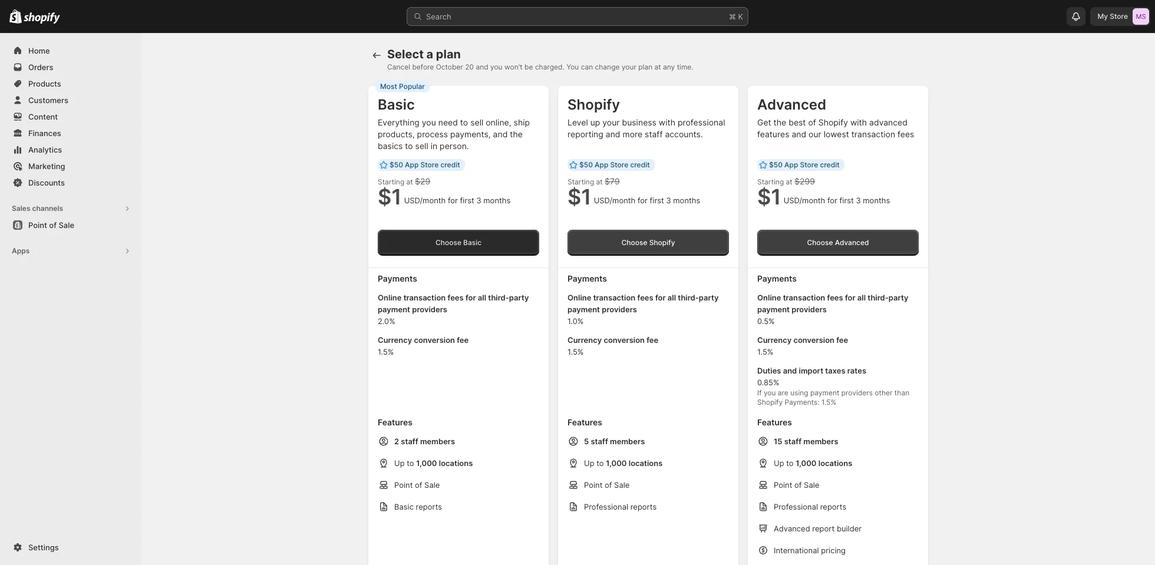 Task type: describe. For each thing, give the bounding box(es) containing it.
business
[[622, 117, 657, 127]]

channels
[[32, 204, 63, 213]]

0.85%
[[757, 378, 780, 387]]

get
[[757, 117, 771, 127]]

1,000 for shopify
[[606, 459, 627, 468]]

analytics
[[28, 145, 62, 154]]

3 for shopify
[[666, 196, 671, 205]]

0 horizontal spatial shopify image
[[9, 9, 22, 24]]

popular
[[399, 82, 425, 90]]

store for advanced
[[800, 160, 818, 169]]

process
[[417, 129, 448, 139]]

1.5% for online transaction fees for all third-party payment providers 1.0%
[[568, 347, 584, 357]]

products
[[28, 79, 61, 88]]

choose basic
[[436, 238, 482, 247]]

usd/month for shopify
[[594, 196, 636, 205]]

a
[[426, 47, 433, 61]]

store right the "my"
[[1110, 12, 1128, 21]]

won't
[[505, 62, 523, 71]]

finances link
[[7, 125, 134, 141]]

fee for advanced
[[837, 335, 848, 345]]

orders
[[28, 62, 53, 72]]

fees for online transaction fees for all third-party payment providers 1.0%
[[637, 293, 653, 302]]

accounts.
[[665, 129, 703, 139]]

features for advanced
[[757, 417, 792, 427]]

point for online transaction fees for all third-party payment providers 2.0%
[[394, 480, 413, 490]]

currency for advanced
[[757, 335, 792, 345]]

report
[[812, 524, 835, 533]]

online transaction fees for all third-party payment providers 0.5%
[[757, 293, 909, 326]]

$50 app store credit for shopify
[[579, 160, 650, 169]]

products,
[[378, 129, 415, 139]]

$1 for advanced
[[757, 184, 781, 210]]

online for shopify
[[568, 293, 591, 302]]

everything
[[378, 117, 420, 127]]

at for shopify
[[596, 177, 603, 186]]

you inside everything you need to sell online, ship products, process payments, and the basics to sell in person.
[[422, 117, 436, 127]]

other
[[875, 388, 893, 397]]

online for advanced
[[757, 293, 781, 302]]

5 staff members
[[584, 437, 645, 446]]

payment for 0.5%
[[757, 305, 790, 314]]

staff inside level up your business with professional reporting and more staff accounts.
[[645, 129, 663, 139]]

$50 for basic
[[390, 160, 403, 169]]

select
[[387, 47, 424, 61]]

1 reports from the left
[[416, 502, 442, 512]]

2 staff members
[[394, 437, 455, 446]]

at for basic
[[406, 177, 413, 186]]

and inside get the best of shopify with advanced features and our lowest transaction fees
[[792, 129, 806, 139]]

staff for online transaction fees for all third-party payment providers 2.0%
[[401, 437, 418, 446]]

party for advanced
[[889, 293, 909, 302]]

any
[[663, 62, 675, 71]]

sale for online transaction fees for all third-party payment providers 0.5%
[[804, 480, 820, 490]]

⌘ k
[[729, 12, 743, 21]]

up to 1,000 locations for shopify
[[584, 459, 663, 468]]

advanced report builder
[[774, 524, 862, 533]]

staff for online transaction fees for all third-party payment providers 0.5%
[[784, 437, 802, 446]]

15 staff members
[[774, 437, 838, 446]]

sale for online transaction fees for all third-party payment providers 1.0%
[[614, 480, 630, 490]]

choose basic link
[[378, 230, 539, 256]]

using
[[791, 388, 808, 397]]

1.5% for online transaction fees for all third-party payment providers 2.0%
[[378, 347, 394, 357]]

marketing link
[[7, 158, 134, 174]]

$50 for advanced
[[769, 160, 783, 169]]

providers inside duties and import taxes rates 0.85% if you are using payment providers other than shopify payments: 1.5%
[[842, 388, 873, 397]]

basic for basic
[[378, 96, 415, 113]]

1.5% for online transaction fees for all third-party payment providers 0.5%
[[757, 347, 774, 357]]

1,000 for advanced
[[796, 459, 817, 468]]

starting at $29 $1 usd/month for first 3 months
[[378, 176, 511, 210]]

duties
[[757, 366, 781, 375]]

payment for 2.0%
[[378, 305, 410, 314]]

home
[[28, 46, 50, 55]]

usd/month for basic
[[404, 196, 446, 205]]

marketing
[[28, 162, 65, 171]]

advanced for advanced report builder
[[774, 524, 810, 533]]

1.5% inside duties and import taxes rates 0.85% if you are using payment providers other than shopify payments: 1.5%
[[822, 398, 836, 407]]

1.0%
[[568, 317, 584, 326]]

discounts
[[28, 178, 65, 187]]

1 horizontal spatial sell
[[470, 117, 483, 127]]

in
[[431, 141, 437, 151]]

home link
[[7, 42, 134, 59]]

payments,
[[450, 129, 491, 139]]

online inside online transaction fees for all third-party payment providers 2.0%
[[378, 293, 402, 302]]

content link
[[7, 108, 134, 125]]

1 vertical spatial plan
[[638, 62, 653, 71]]

up for shopify
[[584, 459, 594, 468]]

app for advanced
[[785, 160, 798, 169]]

providers for 0.5%
[[792, 305, 827, 314]]

sales channels button
[[7, 200, 134, 217]]

more
[[623, 129, 643, 139]]

providers for 1.0%
[[602, 305, 637, 314]]

to down products,
[[405, 141, 413, 151]]

conversion for shopify
[[604, 335, 645, 345]]

need
[[438, 117, 458, 127]]

most
[[380, 82, 397, 90]]

credit for shopify
[[630, 160, 650, 169]]

point of sale button
[[0, 217, 141, 233]]

currency conversion fee 1.5% for shopify
[[568, 335, 659, 357]]

1 currency from the left
[[378, 335, 412, 345]]

0 horizontal spatial sell
[[415, 141, 428, 151]]

my store
[[1098, 12, 1128, 21]]

your inside level up your business with professional reporting and more staff accounts.
[[603, 117, 620, 127]]

at inside select a plan cancel before october 20 and you won't be charged. you can change your plan at any time.
[[655, 62, 661, 71]]

conversion for advanced
[[794, 335, 835, 345]]

to for online transaction fees for all third-party payment providers 1.0%
[[597, 459, 604, 468]]

international pricing
[[774, 546, 846, 555]]

and inside everything you need to sell online, ship products, process payments, and the basics to sell in person.
[[493, 129, 508, 139]]

sale inside button
[[59, 220, 74, 230]]

apps button
[[7, 243, 134, 259]]

than
[[895, 388, 910, 397]]

discounts link
[[7, 174, 134, 191]]

1 vertical spatial basic
[[463, 238, 482, 247]]

list containing 15 staff members
[[757, 436, 919, 565]]

products link
[[7, 75, 134, 92]]

with inside level up your business with professional reporting and more staff accounts.
[[659, 117, 676, 127]]

members for shopify
[[610, 437, 645, 446]]

settings link
[[7, 539, 134, 556]]

get the best of shopify with advanced features and our lowest transaction fees
[[757, 117, 914, 139]]

⌘
[[729, 12, 736, 21]]

$79
[[605, 176, 620, 186]]

first for advanced
[[840, 196, 854, 205]]

shopify inside get the best of shopify with advanced features and our lowest transaction fees
[[819, 117, 848, 127]]

third- inside online transaction fees for all third-party payment providers 2.0%
[[488, 293, 509, 302]]

2.0%
[[378, 317, 395, 326]]

and inside duties and import taxes rates 0.85% if you are using payment providers other than shopify payments: 1.5%
[[783, 366, 797, 375]]

search
[[426, 12, 451, 21]]

online transaction fees for all third-party payment providers 2.0%
[[378, 293, 529, 326]]

first for basic
[[460, 196, 474, 205]]

point of sale for online transaction fees for all third-party payment providers 2.0%
[[394, 480, 440, 490]]

starting at $79 $1 usd/month for first 3 months
[[568, 176, 700, 210]]

party for shopify
[[699, 293, 719, 302]]

duties and import taxes rates 0.85% if you are using payment providers other than shopify payments: 1.5%
[[757, 366, 910, 407]]

1 vertical spatial advanced
[[835, 238, 869, 247]]

1 fee from the left
[[457, 335, 469, 345]]

fees for online transaction fees for all third-party payment providers 0.5%
[[827, 293, 843, 302]]

app for basic
[[405, 160, 419, 169]]

locations for shopify
[[629, 459, 663, 468]]

advanced for advanced
[[757, 96, 826, 113]]

fee for shopify
[[647, 335, 659, 345]]

0.5%
[[757, 317, 775, 326]]

professional reports for shopify
[[584, 502, 657, 512]]

sales
[[12, 204, 30, 213]]

payments for shopify
[[568, 273, 607, 284]]

shopify up up
[[568, 96, 620, 113]]

october
[[436, 62, 463, 71]]

level
[[568, 117, 588, 127]]

professional reports for advanced
[[774, 502, 847, 512]]

taxes
[[825, 366, 846, 375]]

professional
[[678, 117, 725, 127]]

up
[[590, 117, 600, 127]]

to for online transaction fees for all third-party payment providers 0.5%
[[786, 459, 794, 468]]

list containing 2 staff members
[[378, 436, 539, 565]]

first for shopify
[[650, 196, 664, 205]]

point inside button
[[28, 220, 47, 230]]

for inside starting at $299 $1 usd/month for first 3 months
[[828, 196, 838, 205]]

import
[[799, 366, 823, 375]]

currency conversion fee 1.5% for advanced
[[757, 335, 848, 357]]



Task type: vqa. For each thing, say whether or not it's contained in the screenshot.
'12345 East 21st Street North, Wichita, KS, USA' at top
no



Task type: locate. For each thing, give the bounding box(es) containing it.
0 vertical spatial you
[[490, 62, 503, 71]]

1 locations from the left
[[439, 459, 473, 468]]

3 for advanced
[[856, 196, 861, 205]]

if
[[757, 388, 762, 397]]

0 horizontal spatial fee
[[457, 335, 469, 345]]

1 horizontal spatial up to 1,000 locations
[[584, 459, 663, 468]]

you left 'won't'
[[490, 62, 503, 71]]

2 horizontal spatial months
[[863, 196, 890, 205]]

payment up 0.5% on the bottom of the page
[[757, 305, 790, 314]]

builder
[[837, 524, 862, 533]]

store for basic
[[421, 160, 439, 169]]

2 all from the left
[[668, 293, 676, 302]]

0 horizontal spatial features
[[378, 417, 413, 427]]

shopify down starting at $79 $1 usd/month for first 3 months
[[649, 238, 675, 247]]

fees
[[898, 129, 914, 139], [448, 293, 464, 302], [637, 293, 653, 302], [827, 293, 843, 302]]

1 horizontal spatial online
[[568, 293, 591, 302]]

of for online transaction fees for all third-party payment providers 1.0%
[[605, 480, 612, 490]]

choose down starting at $299 $1 usd/month for first 3 months
[[807, 238, 833, 247]]

2 currency conversion fee 1.5% from the left
[[568, 335, 659, 357]]

3 inside starting at $29 $1 usd/month for first 3 months
[[476, 196, 481, 205]]

2 horizontal spatial $1
[[757, 184, 781, 210]]

2 features from the left
[[568, 417, 602, 427]]

1 horizontal spatial professional
[[774, 502, 818, 512]]

for inside online transaction fees for all third-party payment providers 1.0%
[[655, 293, 666, 302]]

locations for advanced
[[819, 459, 852, 468]]

first inside starting at $299 $1 usd/month for first 3 months
[[840, 196, 854, 205]]

2 horizontal spatial party
[[889, 293, 909, 302]]

credit up starting at $79 $1 usd/month for first 3 months
[[630, 160, 650, 169]]

pricing
[[821, 546, 846, 555]]

locations down 15 staff members
[[819, 459, 852, 468]]

members
[[420, 437, 455, 446], [610, 437, 645, 446], [804, 437, 838, 446]]

1.5% down 2.0%
[[378, 347, 394, 357]]

2 horizontal spatial app
[[785, 160, 798, 169]]

currency down 2.0%
[[378, 335, 412, 345]]

3 party from the left
[[889, 293, 909, 302]]

0 horizontal spatial online
[[378, 293, 402, 302]]

for up choose basic
[[448, 196, 458, 205]]

advanced down starting at $299 $1 usd/month for first 3 months
[[835, 238, 869, 247]]

fee
[[457, 335, 469, 345], [647, 335, 659, 345], [837, 335, 848, 345]]

1 party from the left
[[509, 293, 529, 302]]

online,
[[486, 117, 511, 127]]

0 horizontal spatial the
[[510, 129, 523, 139]]

online
[[378, 293, 402, 302], [568, 293, 591, 302], [757, 293, 781, 302]]

point of sale up basic reports
[[394, 480, 440, 490]]

reports
[[416, 502, 442, 512], [630, 502, 657, 512], [820, 502, 847, 512]]

2 professional from the left
[[774, 502, 818, 512]]

features
[[378, 417, 413, 427], [568, 417, 602, 427], [757, 417, 792, 427]]

app up $79
[[595, 160, 608, 169]]

1 horizontal spatial third-
[[678, 293, 699, 302]]

your right "change"
[[622, 62, 636, 71]]

list containing 5 staff members
[[568, 436, 729, 565]]

for down choose shopify link
[[655, 293, 666, 302]]

5
[[584, 437, 589, 446]]

0 horizontal spatial professional reports
[[584, 502, 657, 512]]

0 horizontal spatial app
[[405, 160, 419, 169]]

conversion
[[414, 335, 455, 345], [604, 335, 645, 345], [794, 335, 835, 345]]

2 online from the left
[[568, 293, 591, 302]]

advanced up best at the right top
[[757, 96, 826, 113]]

payments up 1.0%
[[568, 273, 607, 284]]

3 inside starting at $79 $1 usd/month for first 3 months
[[666, 196, 671, 205]]

basics
[[378, 141, 403, 151]]

2
[[394, 437, 399, 446]]

currency down 1.0%
[[568, 335, 602, 345]]

1 vertical spatial the
[[510, 129, 523, 139]]

and inside select a plan cancel before october 20 and you won't be charged. you can change your plan at any time.
[[476, 62, 488, 71]]

shopify up lowest
[[819, 117, 848, 127]]

at for advanced
[[786, 177, 793, 186]]

transaction for online transaction fees for all third-party payment providers 1.0%
[[593, 293, 636, 302]]

fee down online transaction fees for all third-party payment providers 2.0% on the bottom left of page
[[457, 335, 469, 345]]

1 horizontal spatial months
[[673, 196, 700, 205]]

$1
[[378, 184, 402, 210], [568, 184, 592, 210], [757, 184, 781, 210]]

providers inside online transaction fees for all third-party payment providers 1.0%
[[602, 305, 637, 314]]

3 up from the left
[[774, 459, 784, 468]]

shopify down the if
[[757, 398, 783, 407]]

finances
[[28, 128, 61, 138]]

the
[[774, 117, 786, 127], [510, 129, 523, 139]]

0 horizontal spatial professional
[[584, 502, 628, 512]]

0 horizontal spatial choose
[[436, 238, 461, 247]]

select a plan cancel before october 20 and you won't be charged. you can change your plan at any time.
[[387, 47, 694, 71]]

choose for advanced
[[807, 238, 833, 247]]

sale down sales channels button
[[59, 220, 74, 230]]

2 currency from the left
[[568, 335, 602, 345]]

party inside online transaction fees for all third-party payment providers 2.0%
[[509, 293, 529, 302]]

15
[[774, 437, 782, 446]]

payment inside online transaction fees for all third-party payment providers 1.0%
[[568, 305, 600, 314]]

2 usd/month from the left
[[594, 196, 636, 205]]

1 horizontal spatial professional reports
[[774, 502, 847, 512]]

rates
[[847, 366, 866, 375]]

3 choose from the left
[[807, 238, 833, 247]]

first up choose shopify
[[650, 196, 664, 205]]

members for advanced
[[804, 437, 838, 446]]

providers inside online transaction fees for all third-party payment providers 2.0%
[[412, 305, 447, 314]]

of inside get the best of shopify with advanced features and our lowest transaction fees
[[808, 117, 816, 127]]

you
[[567, 62, 579, 71]]

international
[[774, 546, 819, 555]]

advanced inside list
[[774, 524, 810, 533]]

0 horizontal spatial currency conversion fee 1.5%
[[378, 335, 469, 357]]

0 horizontal spatial starting
[[378, 177, 404, 186]]

0 horizontal spatial $50
[[390, 160, 403, 169]]

conversion down online transaction fees for all third-party payment providers 2.0% on the bottom left of page
[[414, 335, 455, 345]]

2 horizontal spatial 3
[[856, 196, 861, 205]]

0 horizontal spatial up
[[394, 459, 405, 468]]

at inside starting at $29 $1 usd/month for first 3 months
[[406, 177, 413, 186]]

3 online from the left
[[757, 293, 781, 302]]

and left more
[[606, 129, 620, 139]]

fee up taxes
[[837, 335, 848, 345]]

your inside select a plan cancel before october 20 and you won't be charged. you can change your plan at any time.
[[622, 62, 636, 71]]

payments for advanced
[[757, 273, 797, 284]]

3 for basic
[[476, 196, 481, 205]]

store up $299 on the top of page
[[800, 160, 818, 169]]

1.5% up duties
[[757, 347, 774, 357]]

2 with from the left
[[850, 117, 867, 127]]

usd/month down $299 on the top of page
[[784, 196, 825, 205]]

3 currency from the left
[[757, 335, 792, 345]]

up
[[394, 459, 405, 468], [584, 459, 594, 468], [774, 459, 784, 468]]

point of sale down 5 staff members
[[584, 480, 630, 490]]

2 vertical spatial you
[[764, 388, 776, 397]]

providers inside 'online transaction fees for all third-party payment providers 0.5%'
[[792, 305, 827, 314]]

professional reports
[[584, 502, 657, 512], [774, 502, 847, 512]]

3 inside starting at $299 $1 usd/month for first 3 months
[[856, 196, 861, 205]]

up down '5' in the bottom right of the page
[[584, 459, 594, 468]]

3 up to 1,000 locations from the left
[[774, 459, 852, 468]]

2 horizontal spatial you
[[764, 388, 776, 397]]

1 online from the left
[[378, 293, 402, 302]]

at left $29
[[406, 177, 413, 186]]

$50 down features
[[769, 160, 783, 169]]

1 horizontal spatial you
[[490, 62, 503, 71]]

with left advanced
[[850, 117, 867, 127]]

currency for shopify
[[568, 335, 602, 345]]

store up $79
[[610, 160, 628, 169]]

staff
[[645, 129, 663, 139], [401, 437, 418, 446], [591, 437, 608, 446], [784, 437, 802, 446]]

reports for shopify
[[630, 502, 657, 512]]

usd/month for advanced
[[784, 196, 825, 205]]

1 starting from the left
[[378, 177, 404, 186]]

2 horizontal spatial 1,000
[[796, 459, 817, 468]]

point for online transaction fees for all third-party payment providers 0.5%
[[774, 480, 792, 490]]

3 3 from the left
[[856, 196, 861, 205]]

1 third- from the left
[[488, 293, 509, 302]]

1 horizontal spatial the
[[774, 117, 786, 127]]

1 horizontal spatial locations
[[629, 459, 663, 468]]

$1 inside starting at $79 $1 usd/month for first 3 months
[[568, 184, 592, 210]]

usd/month inside starting at $29 $1 usd/month for first 3 months
[[404, 196, 446, 205]]

settings
[[28, 543, 59, 552]]

point of sale for online transaction fees for all third-party payment providers 0.5%
[[774, 480, 820, 490]]

sell up payments,
[[470, 117, 483, 127]]

k
[[738, 12, 743, 21]]

at left any
[[655, 62, 661, 71]]

2 party from the left
[[699, 293, 719, 302]]

months for shopify
[[673, 196, 700, 205]]

locations down 2 staff members
[[439, 459, 473, 468]]

transaction inside online transaction fees for all third-party payment providers 1.0%
[[593, 293, 636, 302]]

point of sale link
[[7, 217, 134, 233]]

plan left any
[[638, 62, 653, 71]]

$1 for shopify
[[568, 184, 592, 210]]

1 horizontal spatial party
[[699, 293, 719, 302]]

$50 app store credit for advanced
[[769, 160, 840, 169]]

1 credit from the left
[[441, 160, 460, 169]]

2 3 from the left
[[666, 196, 671, 205]]

conversion down online transaction fees for all third-party payment providers 1.0%
[[604, 335, 645, 345]]

1 horizontal spatial 1,000
[[606, 459, 627, 468]]

1 choose from the left
[[436, 238, 461, 247]]

and inside level up your business with professional reporting and more staff accounts.
[[606, 129, 620, 139]]

app up $29
[[405, 160, 419, 169]]

3 currency conversion fee 1.5% from the left
[[757, 335, 848, 357]]

1 horizontal spatial reports
[[630, 502, 657, 512]]

currency conversion fee 1.5%
[[378, 335, 469, 357], [568, 335, 659, 357], [757, 335, 848, 357]]

$1 inside starting at $29 $1 usd/month for first 3 months
[[378, 184, 402, 210]]

1 horizontal spatial conversion
[[604, 335, 645, 345]]

2 horizontal spatial $50 app store credit
[[769, 160, 840, 169]]

fee down online transaction fees for all third-party payment providers 1.0%
[[647, 335, 659, 345]]

1 conversion from the left
[[414, 335, 455, 345]]

transaction inside 'online transaction fees for all third-party payment providers 0.5%'
[[783, 293, 825, 302]]

currency conversion fee 1.5% up import
[[757, 335, 848, 357]]

and
[[476, 62, 488, 71], [493, 129, 508, 139], [606, 129, 620, 139], [792, 129, 806, 139], [783, 366, 797, 375]]

usd/month inside starting at $299 $1 usd/month for first 3 months
[[784, 196, 825, 205]]

professional for advanced
[[774, 502, 818, 512]]

currency conversion fee 1.5% down 1.0%
[[568, 335, 659, 357]]

for inside starting at $79 $1 usd/month for first 3 months
[[638, 196, 648, 205]]

2 1,000 from the left
[[606, 459, 627, 468]]

change
[[595, 62, 620, 71]]

first inside starting at $79 $1 usd/month for first 3 months
[[650, 196, 664, 205]]

2 horizontal spatial choose
[[807, 238, 833, 247]]

1 horizontal spatial app
[[595, 160, 608, 169]]

of for online transaction fees for all third-party payment providers 2.0%
[[415, 480, 422, 490]]

store for shopify
[[610, 160, 628, 169]]

charged.
[[535, 62, 565, 71]]

1 horizontal spatial currency
[[568, 335, 602, 345]]

usd/month inside starting at $79 $1 usd/month for first 3 months
[[594, 196, 636, 205]]

1 all from the left
[[478, 293, 486, 302]]

0 horizontal spatial locations
[[439, 459, 473, 468]]

providers for 2.0%
[[412, 305, 447, 314]]

0 vertical spatial your
[[622, 62, 636, 71]]

1 horizontal spatial your
[[622, 62, 636, 71]]

0 horizontal spatial reports
[[416, 502, 442, 512]]

you up 'process'
[[422, 117, 436, 127]]

$50 app store credit up $299 on the top of page
[[769, 160, 840, 169]]

$1 left $79
[[568, 184, 592, 210]]

choose advanced link
[[757, 230, 919, 256]]

1 horizontal spatial currency conversion fee 1.5%
[[568, 335, 659, 357]]

0 horizontal spatial party
[[509, 293, 529, 302]]

1 $50 from the left
[[390, 160, 403, 169]]

online transaction fees for all third-party payment providers 1.0%
[[568, 293, 719, 326]]

starting for basic
[[378, 177, 404, 186]]

2 horizontal spatial payments
[[757, 273, 797, 284]]

all inside 'online transaction fees for all third-party payment providers 0.5%'
[[857, 293, 866, 302]]

1 vertical spatial sell
[[415, 141, 428, 151]]

2 third- from the left
[[678, 293, 699, 302]]

online inside 'online transaction fees for all third-party payment providers 0.5%'
[[757, 293, 781, 302]]

for
[[448, 196, 458, 205], [638, 196, 648, 205], [828, 196, 838, 205], [466, 293, 476, 302], [655, 293, 666, 302], [845, 293, 856, 302]]

first inside starting at $29 $1 usd/month for first 3 months
[[460, 196, 474, 205]]

staff for online transaction fees for all third-party payment providers 1.0%
[[591, 437, 608, 446]]

features
[[757, 129, 789, 139]]

3 conversion from the left
[[794, 335, 835, 345]]

fees down advanced
[[898, 129, 914, 139]]

choose advanced
[[807, 238, 869, 247]]

1 1,000 from the left
[[416, 459, 437, 468]]

3 third- from the left
[[868, 293, 889, 302]]

1 horizontal spatial $1
[[568, 184, 592, 210]]

$50 app store credit up $79
[[579, 160, 650, 169]]

starting left $299 on the top of page
[[757, 177, 784, 186]]

at left $79
[[596, 177, 603, 186]]

the inside everything you need to sell online, ship products, process payments, and the basics to sell in person.
[[510, 129, 523, 139]]

2 horizontal spatial reports
[[820, 502, 847, 512]]

1 up to 1,000 locations from the left
[[394, 459, 473, 468]]

ship
[[514, 117, 530, 127]]

$50 app store credit for basic
[[390, 160, 460, 169]]

fees inside online transaction fees for all third-party payment providers 2.0%
[[448, 293, 464, 302]]

cancel
[[387, 62, 410, 71]]

transaction for online transaction fees for all third-party payment providers 0.5%
[[783, 293, 825, 302]]

and right duties
[[783, 366, 797, 375]]

1 professional from the left
[[584, 502, 628, 512]]

choose shopify link
[[568, 230, 729, 256]]

1 $1 from the left
[[378, 184, 402, 210]]

3 $1 from the left
[[757, 184, 781, 210]]

$29
[[415, 176, 430, 186]]

3 up choose basic
[[476, 196, 481, 205]]

2 horizontal spatial third-
[[868, 293, 889, 302]]

for inside 'online transaction fees for all third-party payment providers 0.5%'
[[845, 293, 856, 302]]

app for shopify
[[595, 160, 608, 169]]

3 all from the left
[[857, 293, 866, 302]]

3 months from the left
[[863, 196, 890, 205]]

most popular
[[380, 82, 425, 90]]

to for online transaction fees for all third-party payment providers 2.0%
[[407, 459, 414, 468]]

1,000
[[416, 459, 437, 468], [606, 459, 627, 468], [796, 459, 817, 468]]

choose shopify
[[622, 238, 675, 247]]

lowest
[[824, 129, 849, 139]]

point of sale down the channels
[[28, 220, 74, 230]]

of inside point of sale link
[[49, 220, 57, 230]]

0 horizontal spatial conversion
[[414, 335, 455, 345]]

credit for basic
[[441, 160, 460, 169]]

2 app from the left
[[595, 160, 608, 169]]

basic reports
[[394, 502, 442, 512]]

1 currency conversion fee 1.5% from the left
[[378, 335, 469, 357]]

1 vertical spatial your
[[603, 117, 620, 127]]

of for online transaction fees for all third-party payment providers 0.5%
[[795, 480, 802, 490]]

1 features from the left
[[378, 417, 413, 427]]

transaction inside get the best of shopify with advanced features and our lowest transaction fees
[[852, 129, 895, 139]]

fees inside get the best of shopify with advanced features and our lowest transaction fees
[[898, 129, 914, 139]]

starting for shopify
[[568, 177, 594, 186]]

1 months from the left
[[484, 196, 511, 205]]

$1 left $299 on the top of page
[[757, 184, 781, 210]]

starting at $299 $1 usd/month for first 3 months
[[757, 176, 890, 210]]

0 horizontal spatial usd/month
[[404, 196, 446, 205]]

reporting
[[568, 129, 603, 139]]

1 members from the left
[[420, 437, 455, 446]]

$50 for shopify
[[579, 160, 593, 169]]

the up features
[[774, 117, 786, 127]]

0 horizontal spatial with
[[659, 117, 676, 127]]

1 up from the left
[[394, 459, 405, 468]]

2 fee from the left
[[647, 335, 659, 345]]

person.
[[440, 141, 469, 151]]

2 up from the left
[[584, 459, 594, 468]]

third- inside 'online transaction fees for all third-party payment providers 0.5%'
[[868, 293, 889, 302]]

months inside starting at $29 $1 usd/month for first 3 months
[[484, 196, 511, 205]]

all
[[478, 293, 486, 302], [668, 293, 676, 302], [857, 293, 866, 302]]

choose for basic
[[436, 238, 461, 247]]

2 payments from the left
[[568, 273, 607, 284]]

0 horizontal spatial your
[[603, 117, 620, 127]]

the down ship
[[510, 129, 523, 139]]

all for shopify
[[668, 293, 676, 302]]

you inside select a plan cancel before october 20 and you won't be charged. you can change your plan at any time.
[[490, 62, 503, 71]]

0 horizontal spatial 3
[[476, 196, 481, 205]]

third- for advanced
[[868, 293, 889, 302]]

0 horizontal spatial $1
[[378, 184, 402, 210]]

2 horizontal spatial fee
[[837, 335, 848, 345]]

1 horizontal spatial $50 app store credit
[[579, 160, 650, 169]]

plan up october
[[436, 47, 461, 61]]

months up the choose basic link
[[484, 196, 511, 205]]

0 horizontal spatial all
[[478, 293, 486, 302]]

customers
[[28, 95, 68, 105]]

2 first from the left
[[650, 196, 664, 205]]

fees inside 'online transaction fees for all third-party payment providers 0.5%'
[[827, 293, 843, 302]]

the inside get the best of shopify with advanced features and our lowest transaction fees
[[774, 117, 786, 127]]

3 1,000 from the left
[[796, 459, 817, 468]]

1 professional reports from the left
[[584, 502, 657, 512]]

time.
[[677, 62, 694, 71]]

at inside starting at $299 $1 usd/month for first 3 months
[[786, 177, 793, 186]]

at inside starting at $79 $1 usd/month for first 3 months
[[596, 177, 603, 186]]

0 horizontal spatial currency
[[378, 335, 412, 345]]

for up choose shopify
[[638, 196, 648, 205]]

3 features from the left
[[757, 417, 792, 427]]

2 horizontal spatial online
[[757, 293, 781, 302]]

1 horizontal spatial first
[[650, 196, 664, 205]]

3
[[476, 196, 481, 205], [666, 196, 671, 205], [856, 196, 861, 205]]

content
[[28, 112, 58, 121]]

2 vertical spatial basic
[[394, 502, 414, 512]]

first up the choose advanced
[[840, 196, 854, 205]]

orders link
[[7, 59, 134, 75]]

2 horizontal spatial all
[[857, 293, 866, 302]]

sell
[[470, 117, 483, 127], [415, 141, 428, 151]]

2 starting from the left
[[568, 177, 594, 186]]

up to 1,000 locations for advanced
[[774, 459, 852, 468]]

starting left $79
[[568, 177, 594, 186]]

2 horizontal spatial credit
[[820, 160, 840, 169]]

1 horizontal spatial shopify image
[[24, 12, 60, 24]]

to down 15 staff members
[[786, 459, 794, 468]]

1 horizontal spatial up
[[584, 459, 594, 468]]

0 vertical spatial sell
[[470, 117, 483, 127]]

2 horizontal spatial members
[[804, 437, 838, 446]]

for inside starting at $29 $1 usd/month for first 3 months
[[448, 196, 458, 205]]

shopify inside duties and import taxes rates 0.85% if you are using payment providers other than shopify payments: 1.5%
[[757, 398, 783, 407]]

1 first from the left
[[460, 196, 474, 205]]

usd/month down $79
[[594, 196, 636, 205]]

up down 15
[[774, 459, 784, 468]]

starting inside starting at $79 $1 usd/month for first 3 months
[[568, 177, 594, 186]]

online inside online transaction fees for all third-party payment providers 1.0%
[[568, 293, 591, 302]]

0 horizontal spatial credit
[[441, 160, 460, 169]]

payments up 2.0%
[[378, 273, 417, 284]]

2 $50 app store credit from the left
[[579, 160, 650, 169]]

1,000 down 2 staff members
[[416, 459, 437, 468]]

your
[[622, 62, 636, 71], [603, 117, 620, 127]]

1 horizontal spatial choose
[[622, 238, 647, 247]]

fees down choose shopify link
[[637, 293, 653, 302]]

starting inside starting at $29 $1 usd/month for first 3 months
[[378, 177, 404, 186]]

payment down taxes
[[810, 388, 840, 397]]

basic for basic reports
[[394, 502, 414, 512]]

reports for advanced
[[820, 502, 847, 512]]

2 locations from the left
[[629, 459, 663, 468]]

store up $29
[[421, 160, 439, 169]]

customers link
[[7, 92, 134, 108]]

sale for online transaction fees for all third-party payment providers 2.0%
[[424, 480, 440, 490]]

of up basic reports
[[415, 480, 422, 490]]

all for advanced
[[857, 293, 866, 302]]

are
[[778, 388, 789, 397]]

1,000 down 15 staff members
[[796, 459, 817, 468]]

point for online transaction fees for all third-party payment providers 1.0%
[[584, 480, 603, 490]]

0 vertical spatial basic
[[378, 96, 415, 113]]

months up the choose advanced
[[863, 196, 890, 205]]

1 horizontal spatial members
[[610, 437, 645, 446]]

features for shopify
[[568, 417, 602, 427]]

0 vertical spatial plan
[[436, 47, 461, 61]]

members right 2
[[420, 437, 455, 446]]

1 horizontal spatial credit
[[630, 160, 650, 169]]

2 horizontal spatial up
[[774, 459, 784, 468]]

choose down starting at $29 $1 usd/month for first 3 months
[[436, 238, 461, 247]]

2 credit from the left
[[630, 160, 650, 169]]

3 starting from the left
[[757, 177, 784, 186]]

point of sale for online transaction fees for all third-party payment providers 1.0%
[[584, 480, 630, 490]]

0 horizontal spatial plan
[[436, 47, 461, 61]]

0 horizontal spatial members
[[420, 437, 455, 446]]

1 vertical spatial you
[[422, 117, 436, 127]]

sale down 15 staff members
[[804, 480, 820, 490]]

0 horizontal spatial months
[[484, 196, 511, 205]]

1 horizontal spatial features
[[568, 417, 602, 427]]

1 payments from the left
[[378, 273, 417, 284]]

your right up
[[603, 117, 620, 127]]

2 members from the left
[[610, 437, 645, 446]]

party inside online transaction fees for all third-party payment providers 1.0%
[[699, 293, 719, 302]]

you inside duties and import taxes rates 0.85% if you are using payment providers other than shopify payments: 1.5%
[[764, 388, 776, 397]]

choose down starting at $79 $1 usd/month for first 3 months
[[622, 238, 647, 247]]

party inside 'online transaction fees for all third-party payment providers 0.5%'
[[889, 293, 909, 302]]

$50 app store credit
[[390, 160, 460, 169], [579, 160, 650, 169], [769, 160, 840, 169]]

advanced
[[869, 117, 908, 127]]

our
[[809, 129, 822, 139]]

for up the choose advanced
[[828, 196, 838, 205]]

2 reports from the left
[[630, 502, 657, 512]]

1 app from the left
[[405, 160, 419, 169]]

with
[[659, 117, 676, 127], [850, 117, 867, 127]]

2 horizontal spatial features
[[757, 417, 792, 427]]

third- inside online transaction fees for all third-party payment providers 1.0%
[[678, 293, 699, 302]]

1 horizontal spatial 3
[[666, 196, 671, 205]]

0 vertical spatial the
[[774, 117, 786, 127]]

my
[[1098, 12, 1108, 21]]

fees for online transaction fees for all third-party payment providers 2.0%
[[448, 293, 464, 302]]

$1 for basic
[[378, 184, 402, 210]]

3 fee from the left
[[837, 335, 848, 345]]

plan
[[436, 47, 461, 61], [638, 62, 653, 71]]

with up accounts.
[[659, 117, 676, 127]]

months inside starting at $79 $1 usd/month for first 3 months
[[673, 196, 700, 205]]

credit for advanced
[[820, 160, 840, 169]]

3 app from the left
[[785, 160, 798, 169]]

0 horizontal spatial payments
[[378, 273, 417, 284]]

3 payments from the left
[[757, 273, 797, 284]]

list
[[378, 292, 539, 407], [568, 292, 729, 407], [757, 292, 919, 407], [378, 436, 539, 565], [568, 436, 729, 565], [757, 436, 919, 565]]

point of sale inside point of sale link
[[28, 220, 74, 230]]

3 credit from the left
[[820, 160, 840, 169]]

payment inside duties and import taxes rates 0.85% if you are using payment providers other than shopify payments: 1.5%
[[810, 388, 840, 397]]

staff right 15
[[784, 437, 802, 446]]

3 $50 app store credit from the left
[[769, 160, 840, 169]]

all inside online transaction fees for all third-party payment providers 2.0%
[[478, 293, 486, 302]]

features up 15
[[757, 417, 792, 427]]

payment inside 'online transaction fees for all third-party payment providers 0.5%'
[[757, 305, 790, 314]]

0 horizontal spatial up to 1,000 locations
[[394, 459, 473, 468]]

and down best at the right top
[[792, 129, 806, 139]]

2 professional reports from the left
[[774, 502, 847, 512]]

point up basic reports
[[394, 480, 413, 490]]

2 vertical spatial advanced
[[774, 524, 810, 533]]

2 horizontal spatial usd/month
[[784, 196, 825, 205]]

store
[[1110, 12, 1128, 21], [421, 160, 439, 169], [610, 160, 628, 169], [800, 160, 818, 169]]

1 horizontal spatial usd/month
[[594, 196, 636, 205]]

sale down 5 staff members
[[614, 480, 630, 490]]

20
[[465, 62, 474, 71]]

1 horizontal spatial $50
[[579, 160, 593, 169]]

credit up starting at $299 $1 usd/month for first 3 months
[[820, 160, 840, 169]]

starting for advanced
[[757, 177, 784, 186]]

payment inside online transaction fees for all third-party payment providers 2.0%
[[378, 305, 410, 314]]

3 $50 from the left
[[769, 160, 783, 169]]

transaction inside online transaction fees for all third-party payment providers 2.0%
[[404, 293, 446, 302]]

0 vertical spatial advanced
[[757, 96, 826, 113]]

credit down person.
[[441, 160, 460, 169]]

$299
[[795, 176, 815, 186]]

point of sale
[[28, 220, 74, 230], [394, 480, 440, 490], [584, 480, 630, 490], [774, 480, 820, 490]]

3 first from the left
[[840, 196, 854, 205]]

2 choose from the left
[[622, 238, 647, 247]]

1 horizontal spatial payments
[[568, 273, 607, 284]]

3 members from the left
[[804, 437, 838, 446]]

third- for shopify
[[678, 293, 699, 302]]

and down online,
[[493, 129, 508, 139]]

3 reports from the left
[[820, 502, 847, 512]]

fees down choose advanced link
[[827, 293, 843, 302]]

3 locations from the left
[[819, 459, 852, 468]]

months inside starting at $299 $1 usd/month for first 3 months
[[863, 196, 890, 205]]

$1 left $29
[[378, 184, 402, 210]]

all inside online transaction fees for all third-party payment providers 1.0%
[[668, 293, 676, 302]]

basic
[[378, 96, 415, 113], [463, 238, 482, 247], [394, 502, 414, 512]]

2 up to 1,000 locations from the left
[[584, 459, 663, 468]]

2 horizontal spatial currency
[[757, 335, 792, 345]]

2 conversion from the left
[[604, 335, 645, 345]]

fees inside online transaction fees for all third-party payment providers 1.0%
[[637, 293, 653, 302]]

3 usd/month from the left
[[784, 196, 825, 205]]

payments:
[[785, 398, 820, 407]]

3 up choose shopify
[[666, 196, 671, 205]]

starting inside starting at $299 $1 usd/month for first 3 months
[[757, 177, 784, 186]]

1 with from the left
[[659, 117, 676, 127]]

2 months from the left
[[673, 196, 700, 205]]

1 usd/month from the left
[[404, 196, 446, 205]]

$1 inside starting at $299 $1 usd/month for first 3 months
[[757, 184, 781, 210]]

for inside online transaction fees for all third-party payment providers 2.0%
[[466, 293, 476, 302]]

conversion up import
[[794, 335, 835, 345]]

payment for 1.0%
[[568, 305, 600, 314]]

before
[[412, 62, 434, 71]]

2 $1 from the left
[[568, 184, 592, 210]]

professional for shopify
[[584, 502, 628, 512]]

can
[[581, 62, 593, 71]]

months for basic
[[484, 196, 511, 205]]

with inside get the best of shopify with advanced features and our lowest transaction fees
[[850, 117, 867, 127]]

to up payments,
[[460, 117, 468, 127]]

months up choose shopify
[[673, 196, 700, 205]]

months for advanced
[[863, 196, 890, 205]]

choose for shopify
[[622, 238, 647, 247]]

point of sale down 15 staff members
[[774, 480, 820, 490]]

0 horizontal spatial you
[[422, 117, 436, 127]]

everything you need to sell online, ship products, process payments, and the basics to sell in person.
[[378, 117, 530, 151]]

transaction for online transaction fees for all third-party payment providers 2.0%
[[404, 293, 446, 302]]

analytics link
[[7, 141, 134, 158]]

1 $50 app store credit from the left
[[390, 160, 460, 169]]

my store image
[[1133, 8, 1149, 25]]

features up '5' in the bottom right of the page
[[568, 417, 602, 427]]

up to 1,000 locations down 2 staff members
[[394, 459, 473, 468]]

2 $50 from the left
[[579, 160, 593, 169]]

1 3 from the left
[[476, 196, 481, 205]]

up for advanced
[[774, 459, 784, 468]]

shopify image
[[9, 9, 22, 24], [24, 12, 60, 24]]

of down the channels
[[49, 220, 57, 230]]

to down 2 staff members
[[407, 459, 414, 468]]



